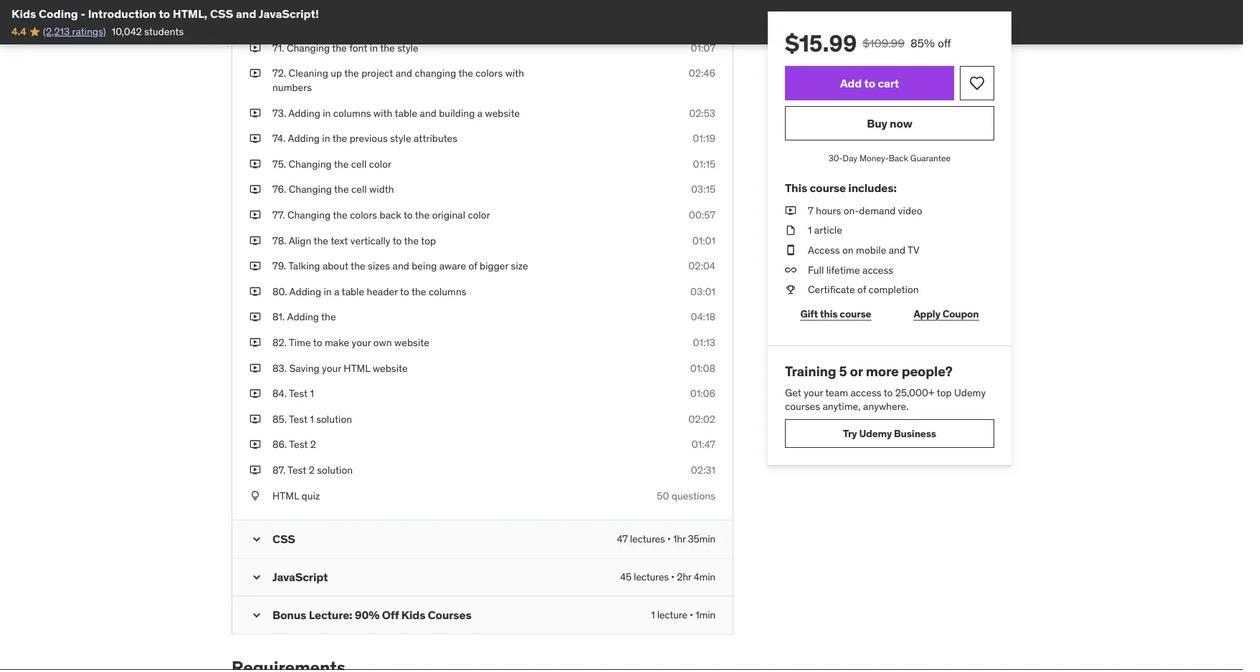 Task type: vqa. For each thing, say whether or not it's contained in the screenshot.


Task type: locate. For each thing, give the bounding box(es) containing it.
7 hours on-demand video
[[808, 204, 922, 217]]

small image down small image on the left bottom of page
[[250, 570, 264, 585]]

2 up quiz
[[309, 464, 315, 477]]

1 vertical spatial a
[[334, 285, 339, 298]]

columns up '74. adding in the previous style attributes'
[[333, 106, 371, 119]]

table left 'header'
[[342, 285, 364, 298]]

course up hours
[[810, 181, 846, 195]]

udemy inside training 5 or more people? get your team access to 25,000+ top udemy courses anytime, anywhere.
[[954, 386, 986, 399]]

gift
[[801, 307, 818, 320]]

on
[[842, 244, 854, 256]]

adding for 74.
[[288, 132, 320, 145]]

colors inside 72. cleaning up the project and changing the colors with numbers
[[476, 67, 503, 80]]

30-day money-back guarantee
[[829, 152, 951, 163]]

0 horizontal spatial •
[[667, 533, 671, 546]]

lectures
[[630, 533, 665, 546], [634, 571, 669, 584]]

course down "certificate of completion"
[[840, 307, 871, 320]]

0 vertical spatial style
[[410, 16, 431, 29]]

small image left bonus
[[250, 608, 264, 623]]

xsmall image for 81. adding the
[[250, 310, 261, 324]]

solution up quiz
[[317, 464, 353, 477]]

get
[[785, 386, 801, 399]]

01:08
[[690, 362, 716, 374]]

to right 'header'
[[400, 285, 409, 298]]

02:53
[[689, 106, 716, 119]]

website right building
[[485, 106, 520, 119]]

2hr
[[677, 571, 691, 584]]

anytime,
[[823, 400, 861, 413]]

this course includes:
[[785, 181, 897, 195]]

numbers
[[272, 81, 312, 94]]

xsmall image left 82.
[[250, 336, 261, 350]]

html,
[[173, 6, 207, 21]]

1 vertical spatial lectures
[[634, 571, 669, 584]]

the up 75. changing the cell color
[[332, 132, 347, 145]]

0 vertical spatial lectures
[[630, 533, 665, 546]]

0 vertical spatial 2
[[310, 438, 316, 451]]

2 vertical spatial •
[[690, 609, 693, 622]]

1 vertical spatial html
[[272, 489, 299, 502]]

original
[[432, 208, 465, 221]]

xsmall image
[[250, 157, 261, 171], [785, 204, 797, 218], [250, 208, 261, 222], [785, 223, 797, 237], [250, 259, 261, 273], [785, 263, 797, 277], [250, 285, 261, 299], [250, 387, 261, 401], [250, 438, 261, 452]]

0 vertical spatial solution
[[316, 413, 352, 426]]

in for the
[[322, 132, 330, 145]]

1 vertical spatial with
[[374, 106, 393, 119]]

a down about
[[334, 285, 339, 298]]

1 vertical spatial columns
[[429, 285, 467, 298]]

47
[[617, 533, 628, 546]]

website
[[485, 106, 520, 119], [394, 336, 429, 349], [373, 362, 408, 374]]

xsmall image left html quiz
[[250, 489, 261, 503]]

xsmall image for 87. test 2 solution
[[250, 463, 261, 477]]

test for 87.
[[288, 464, 306, 477]]

changing for 75.
[[289, 157, 332, 170]]

1 horizontal spatial color
[[468, 208, 490, 221]]

full
[[808, 263, 824, 276]]

the up make
[[321, 311, 336, 323]]

70.
[[272, 16, 286, 29]]

in
[[370, 41, 378, 54], [323, 106, 331, 119], [322, 132, 330, 145], [324, 285, 332, 298]]

2 up 87. test 2 solution on the bottom of the page
[[310, 438, 316, 451]]

xsmall image left '80.'
[[250, 285, 261, 299]]

0 horizontal spatial columns
[[333, 106, 371, 119]]

xsmall image for 78. align the text vertically to the top
[[250, 234, 261, 248]]

1min
[[696, 609, 716, 622]]

00:57
[[689, 208, 716, 221]]

1 horizontal spatial colors
[[476, 67, 503, 80]]

83.
[[272, 362, 287, 374]]

5
[[839, 363, 847, 380]]

1 horizontal spatial of
[[469, 259, 477, 272]]

• for javascript
[[671, 571, 675, 584]]

xsmall image left 81.
[[250, 310, 261, 324]]

0 horizontal spatial with
[[374, 106, 393, 119]]

solution for 87. test 2 solution
[[317, 464, 353, 477]]

xsmall image left 79.
[[250, 259, 261, 273]]

0 vertical spatial udemy
[[954, 386, 986, 399]]

color right original
[[468, 208, 490, 221]]

2 horizontal spatial your
[[804, 386, 823, 399]]

and left tv
[[889, 244, 906, 256]]

people?
[[902, 363, 953, 380]]

2 vertical spatial website
[[373, 362, 408, 374]]

adding for 80.
[[289, 285, 321, 298]]

certificate
[[808, 283, 855, 296]]

01:01
[[692, 234, 716, 247]]

top up being in the top left of the page
[[421, 234, 436, 247]]

full lifetime access
[[808, 263, 893, 276]]

85.
[[272, 413, 287, 426]]

adding for 73.
[[288, 106, 320, 119]]

buy now
[[867, 116, 913, 130]]

style down 73. adding in columns with table and building a website
[[390, 132, 411, 145]]

1 horizontal spatial columns
[[429, 285, 467, 298]]

the up 76. changing the cell width
[[334, 157, 349, 170]]

1 horizontal spatial •
[[671, 571, 675, 584]]

css
[[210, 6, 233, 21], [272, 532, 295, 546]]

0 vertical spatial •
[[667, 533, 671, 546]]

of right the witdth
[[382, 16, 391, 29]]

xsmall image left 74.
[[250, 132, 261, 146]]

kids coding - introduction to html, css and javascript!
[[11, 6, 319, 21]]

on-
[[844, 204, 859, 217]]

xsmall image left 72. at the left of page
[[250, 66, 261, 80]]

1 vertical spatial •
[[671, 571, 675, 584]]

test right 87.
[[288, 464, 306, 477]]

udemy right try
[[859, 427, 892, 440]]

the left "text" at the left top of the page
[[314, 234, 328, 247]]

2 vertical spatial your
[[804, 386, 823, 399]]

changing for 76.
[[289, 183, 332, 196]]

xsmall image left 83.
[[250, 361, 261, 375]]

style up 72. cleaning up the project and changing the colors with numbers at the top left of page
[[397, 41, 418, 54]]

50 questions
[[657, 489, 716, 502]]

0 vertical spatial colors
[[476, 67, 503, 80]]

colors up vertically
[[350, 208, 377, 221]]

test right 84.
[[289, 387, 308, 400]]

0 vertical spatial small image
[[250, 570, 264, 585]]

changing right 70.
[[289, 16, 332, 29]]

0 horizontal spatial html
[[272, 489, 299, 502]]

78.
[[272, 234, 287, 247]]

quiz
[[302, 489, 320, 502]]

2 horizontal spatial of
[[858, 283, 866, 296]]

javascript
[[272, 570, 328, 584]]

and inside 72. cleaning up the project and changing the colors with numbers
[[396, 67, 412, 80]]

• left 2hr
[[671, 571, 675, 584]]

test for 85.
[[289, 413, 308, 426]]

xsmall image left 1 article
[[785, 223, 797, 237]]

xsmall image left certificate
[[785, 283, 797, 297]]

1 horizontal spatial top
[[937, 386, 952, 399]]

xsmall image left 75.
[[250, 157, 261, 171]]

xsmall image left 87.
[[250, 463, 261, 477]]

in up 75. changing the cell color
[[322, 132, 330, 145]]

day
[[843, 152, 858, 163]]

of down full lifetime access
[[858, 283, 866, 296]]

access down or at the right of page
[[851, 386, 882, 399]]

xsmall image for 75. changing the cell color
[[250, 157, 261, 171]]

solution down 83. saving your html website
[[316, 413, 352, 426]]

72.
[[272, 67, 286, 80]]

access
[[863, 263, 893, 276], [851, 386, 882, 399]]

students
[[144, 25, 184, 38]]

lectures for css
[[630, 533, 665, 546]]

adding for 81.
[[287, 311, 319, 323]]

30-
[[829, 152, 843, 163]]

1 horizontal spatial your
[[352, 336, 371, 349]]

1 vertical spatial solution
[[317, 464, 353, 477]]

colors
[[476, 67, 503, 80], [350, 208, 377, 221]]

cell for width
[[351, 183, 367, 196]]

1 vertical spatial style
[[397, 41, 418, 54]]

1 vertical spatial access
[[851, 386, 882, 399]]

access down mobile
[[863, 263, 893, 276]]

• left 1hr
[[667, 533, 671, 546]]

0 horizontal spatial table
[[342, 285, 364, 298]]

lectures right 45
[[634, 571, 669, 584]]

javascript!
[[259, 6, 319, 21]]

0 horizontal spatial kids
[[11, 6, 36, 21]]

02:02
[[689, 413, 716, 426]]

lecture
[[657, 609, 688, 622]]

0 horizontal spatial udemy
[[859, 427, 892, 440]]

style left points
[[410, 16, 431, 29]]

adding right 81.
[[287, 311, 319, 323]]

(2,213 ratings)
[[43, 25, 106, 38]]

a right building
[[477, 106, 483, 119]]

coupon
[[943, 307, 979, 320]]

columns down the aware on the top left
[[429, 285, 467, 298]]

1 horizontal spatial with
[[505, 67, 524, 80]]

1 vertical spatial small image
[[250, 608, 264, 623]]

xsmall image left '76.'
[[250, 183, 261, 197]]

1 article
[[808, 224, 842, 237]]

certificate of completion
[[808, 283, 919, 296]]

to right the time
[[313, 336, 322, 349]]

xsmall image for 82. time to make your own website
[[250, 336, 261, 350]]

1 up 86. test 2
[[310, 413, 314, 426]]

xsmall image left 70.
[[250, 15, 261, 29]]

style for 71. changing the font in the style
[[397, 41, 418, 54]]

0 vertical spatial kids
[[11, 6, 36, 21]]

buy now button
[[785, 106, 994, 141]]

xsmall image left 71.
[[250, 41, 261, 55]]

0 horizontal spatial color
[[369, 157, 392, 170]]

the
[[334, 16, 349, 29], [393, 16, 408, 29], [332, 41, 347, 54], [380, 41, 395, 54], [344, 67, 359, 80], [458, 67, 473, 80], [332, 132, 347, 145], [334, 157, 349, 170], [334, 183, 349, 196], [333, 208, 348, 221], [415, 208, 430, 221], [314, 234, 328, 247], [404, 234, 419, 247], [351, 259, 365, 272], [412, 285, 426, 298], [321, 311, 336, 323]]

1 vertical spatial cell
[[351, 183, 367, 196]]

with
[[505, 67, 524, 80], [374, 106, 393, 119]]

changing right 75.
[[289, 157, 332, 170]]

style for 70. changing the witdth of the style points
[[410, 16, 431, 29]]

your left own
[[352, 336, 371, 349]]

html left quiz
[[272, 489, 299, 502]]

changing up align
[[287, 208, 331, 221]]

xsmall image left full
[[785, 263, 797, 277]]

the left font
[[332, 41, 347, 54]]

to right back
[[404, 208, 413, 221]]

1 vertical spatial colors
[[350, 208, 377, 221]]

lecture:
[[309, 608, 352, 622]]

xsmall image for 74. adding in the previous style attributes
[[250, 132, 261, 146]]

0 horizontal spatial a
[[334, 285, 339, 298]]

money-
[[860, 152, 889, 163]]

talking
[[288, 259, 320, 272]]

test right the 85.
[[289, 413, 308, 426]]

lectures for javascript
[[634, 571, 669, 584]]

0 vertical spatial with
[[505, 67, 524, 80]]

bonus
[[272, 608, 306, 622]]

02:46
[[689, 67, 716, 80]]

small image
[[250, 532, 264, 547]]

75. changing the cell color
[[272, 157, 392, 170]]

83. saving your html website
[[272, 362, 408, 374]]

2 horizontal spatial •
[[690, 609, 693, 622]]

0 horizontal spatial top
[[421, 234, 436, 247]]

html down 82. time to make your own website
[[344, 362, 370, 374]]

0 horizontal spatial of
[[382, 16, 391, 29]]

xsmall image left 78.
[[250, 234, 261, 248]]

1 vertical spatial kids
[[401, 608, 426, 622]]

small image for bonus lecture: 90% off kids courses
[[250, 608, 264, 623]]

access inside training 5 or more people? get your team access to 25,000+ top udemy courses anytime, anywhere.
[[851, 386, 882, 399]]

css right html,
[[210, 6, 233, 21]]

2 small image from the top
[[250, 608, 264, 623]]

and
[[236, 6, 256, 21], [396, 67, 412, 80], [420, 106, 437, 119], [889, 244, 906, 256], [393, 259, 409, 272]]

1 vertical spatial top
[[937, 386, 952, 399]]

0 horizontal spatial your
[[322, 362, 341, 374]]

adding right 74.
[[288, 132, 320, 145]]

website down own
[[373, 362, 408, 374]]

1 small image from the top
[[250, 570, 264, 585]]

1 vertical spatial table
[[342, 285, 364, 298]]

xsmall image
[[250, 15, 261, 29], [250, 41, 261, 55], [250, 66, 261, 80], [250, 106, 261, 120], [250, 132, 261, 146], [250, 183, 261, 197], [250, 234, 261, 248], [785, 243, 797, 257], [785, 283, 797, 297], [250, 310, 261, 324], [250, 336, 261, 350], [250, 361, 261, 375], [250, 412, 261, 426], [250, 463, 261, 477], [250, 489, 261, 503]]

1 left lecture
[[651, 609, 655, 622]]

changing right '76.'
[[289, 183, 332, 196]]

0 horizontal spatial css
[[210, 6, 233, 21]]

1 vertical spatial 2
[[309, 464, 315, 477]]

top down people?
[[937, 386, 952, 399]]

changing
[[415, 67, 456, 80]]

cell left "width"
[[351, 183, 367, 196]]

76. changing the cell width
[[272, 183, 394, 196]]

1 horizontal spatial udemy
[[954, 386, 986, 399]]

the right changing
[[458, 67, 473, 80]]

access
[[808, 244, 840, 256]]

completion
[[869, 283, 919, 296]]

kids up 4.4
[[11, 6, 36, 21]]

1 left article on the top of the page
[[808, 224, 812, 237]]

1
[[808, 224, 812, 237], [310, 387, 314, 400], [310, 413, 314, 426], [651, 609, 655, 622]]

45
[[620, 571, 632, 584]]

or
[[850, 363, 863, 380]]

to up the 79. talking about the sizes and being aware of bigger size
[[393, 234, 402, 247]]

xsmall image left 73.
[[250, 106, 261, 120]]

udemy right 25,000+
[[954, 386, 986, 399]]

website right own
[[394, 336, 429, 349]]

in for a
[[324, 285, 332, 298]]

01:15
[[693, 157, 716, 170]]

adding right '80.'
[[289, 285, 321, 298]]

85%
[[911, 35, 935, 50]]

add to cart button
[[785, 66, 954, 100]]

xsmall image left the 85.
[[250, 412, 261, 426]]

building
[[439, 106, 475, 119]]

0 vertical spatial cell
[[351, 157, 367, 170]]

77.
[[272, 208, 285, 221]]

1 horizontal spatial table
[[395, 106, 417, 119]]

small image for javascript
[[250, 570, 264, 585]]

your up the courses
[[804, 386, 823, 399]]

2 for 86.
[[310, 438, 316, 451]]

cell down '74. adding in the previous style attributes'
[[351, 157, 367, 170]]

with inside 72. cleaning up the project and changing the colors with numbers
[[505, 67, 524, 80]]

0 vertical spatial columns
[[333, 106, 371, 119]]

2 vertical spatial of
[[858, 283, 866, 296]]

your down make
[[322, 362, 341, 374]]

changing for 70.
[[289, 16, 332, 29]]

1 vertical spatial udemy
[[859, 427, 892, 440]]

of right the aware on the top left
[[469, 259, 477, 272]]

0 vertical spatial html
[[344, 362, 370, 374]]

xsmall image for 72. cleaning up the project and changing the colors with numbers
[[250, 66, 261, 80]]

adding right 73.
[[288, 106, 320, 119]]

1 vertical spatial css
[[272, 532, 295, 546]]

small image
[[250, 570, 264, 585], [250, 608, 264, 623]]

colors right changing
[[476, 67, 503, 80]]

1 horizontal spatial a
[[477, 106, 483, 119]]

1 horizontal spatial html
[[344, 362, 370, 374]]



Task type: describe. For each thing, give the bounding box(es) containing it.
10,042 students
[[112, 25, 184, 38]]

4.4
[[11, 25, 26, 38]]

xsmall image for 84. test 1
[[250, 387, 261, 401]]

2 vertical spatial style
[[390, 132, 411, 145]]

to inside button
[[864, 76, 875, 90]]

training
[[785, 363, 836, 380]]

changing for 77.
[[287, 208, 331, 221]]

changing for 71.
[[287, 41, 330, 54]]

1 vertical spatial website
[[394, 336, 429, 349]]

1 vertical spatial color
[[468, 208, 490, 221]]

vertically
[[350, 234, 390, 247]]

0 vertical spatial website
[[485, 106, 520, 119]]

courses
[[785, 400, 820, 413]]

0 vertical spatial top
[[421, 234, 436, 247]]

0 vertical spatial of
[[382, 16, 391, 29]]

50
[[657, 489, 669, 502]]

the right the witdth
[[393, 16, 408, 29]]

cart
[[878, 76, 899, 90]]

the up the 79. talking about the sizes and being aware of bigger size
[[404, 234, 419, 247]]

01:13
[[693, 336, 716, 349]]

1 horizontal spatial css
[[272, 532, 295, 546]]

and right sizes
[[393, 259, 409, 272]]

points
[[434, 16, 462, 29]]

82. time to make your own website
[[272, 336, 429, 349]]

47 lectures • 1hr 35min
[[617, 533, 716, 546]]

$15.99 $109.99 85% off
[[785, 29, 951, 57]]

the left sizes
[[351, 259, 365, 272]]

questions
[[672, 489, 716, 502]]

xsmall image for 85. test 1 solution
[[250, 412, 261, 426]]

71.
[[272, 41, 284, 54]]

90%
[[355, 608, 380, 622]]

off
[[382, 608, 399, 622]]

70. changing the witdth of the style points
[[272, 16, 462, 29]]

2 for 87.
[[309, 464, 315, 477]]

witdth
[[351, 16, 380, 29]]

gift this course link
[[785, 300, 887, 328]]

xsmall image for 80. adding in a table header to the columns
[[250, 285, 261, 299]]

1 vertical spatial your
[[322, 362, 341, 374]]

font
[[349, 41, 367, 54]]

• for css
[[667, 533, 671, 546]]

add to cart
[[840, 76, 899, 90]]

01:07
[[691, 41, 716, 54]]

1hr
[[673, 533, 686, 546]]

off
[[938, 35, 951, 50]]

• for bonus lecture: 90% off kids courses
[[690, 609, 693, 622]]

and up attributes
[[420, 106, 437, 119]]

the up "text" at the left top of the page
[[333, 208, 348, 221]]

73. adding in columns with table and building a website
[[272, 106, 520, 119]]

apply
[[914, 307, 941, 320]]

size
[[511, 259, 528, 272]]

0 vertical spatial course
[[810, 181, 846, 195]]

01:19
[[693, 132, 716, 145]]

try udemy business link
[[785, 419, 994, 448]]

your inside training 5 or more people? get your team access to 25,000+ top udemy courses anytime, anywhere.
[[804, 386, 823, 399]]

courses
[[428, 608, 472, 622]]

the left the witdth
[[334, 16, 349, 29]]

74.
[[272, 132, 286, 145]]

time
[[289, 336, 311, 349]]

article
[[814, 224, 842, 237]]

aware
[[439, 259, 466, 272]]

86. test 2
[[272, 438, 316, 451]]

80. adding in a table header to the columns
[[272, 285, 467, 298]]

1 vertical spatial of
[[469, 259, 477, 272]]

try udemy business
[[843, 427, 936, 440]]

test for 86.
[[289, 438, 308, 451]]

wishlist image
[[969, 75, 986, 92]]

now
[[890, 116, 913, 130]]

1 vertical spatial course
[[840, 307, 871, 320]]

up
[[331, 67, 342, 80]]

87.
[[272, 464, 286, 477]]

0 vertical spatial access
[[863, 263, 893, 276]]

anywhere.
[[863, 400, 909, 413]]

text
[[331, 234, 348, 247]]

74. adding in the previous style attributes
[[272, 132, 458, 145]]

width
[[369, 183, 394, 196]]

25,000+
[[895, 386, 935, 399]]

lifetime
[[827, 263, 860, 276]]

video
[[898, 204, 922, 217]]

0 vertical spatial table
[[395, 106, 417, 119]]

xsmall image for 71. changing the font in the style
[[250, 41, 261, 55]]

0 vertical spatial css
[[210, 6, 233, 21]]

business
[[894, 427, 936, 440]]

ratings)
[[72, 25, 106, 38]]

xsmall image for 77. changing the colors back to the original color
[[250, 208, 261, 222]]

solution for 85. test 1 solution
[[316, 413, 352, 426]]

71. changing the font in the style
[[272, 41, 418, 54]]

test for 84.
[[289, 387, 308, 400]]

73.
[[272, 106, 286, 119]]

the up project
[[380, 41, 395, 54]]

the down being in the top left of the page
[[412, 285, 426, 298]]

back
[[889, 152, 908, 163]]

more
[[866, 363, 899, 380]]

84. test 1
[[272, 387, 314, 400]]

to up students
[[159, 6, 170, 21]]

85. test 1 solution
[[272, 413, 352, 426]]

04:18
[[691, 311, 716, 323]]

75.
[[272, 157, 286, 170]]

78. align the text vertically to the top
[[272, 234, 436, 247]]

79. talking about the sizes and being aware of bigger size
[[272, 259, 528, 272]]

buy
[[867, 116, 887, 130]]

45 lectures • 2hr 4min
[[620, 571, 716, 584]]

cell for color
[[351, 157, 367, 170]]

the left original
[[415, 208, 430, 221]]

add
[[840, 76, 862, 90]]

back
[[380, 208, 401, 221]]

81. adding the
[[272, 311, 336, 323]]

10,042
[[112, 25, 142, 38]]

access on mobile and tv
[[808, 244, 920, 256]]

the right up
[[344, 67, 359, 80]]

xsmall image for 83. saving your html website
[[250, 361, 261, 375]]

the down 75. changing the cell color
[[334, 183, 349, 196]]

training 5 or more people? get your team access to 25,000+ top udemy courses anytime, anywhere.
[[785, 363, 986, 413]]

xsmall image for html quiz
[[250, 489, 261, 503]]

0 horizontal spatial colors
[[350, 208, 377, 221]]

1 up 85. test 1 solution
[[310, 387, 314, 400]]

76.
[[272, 183, 286, 196]]

guarantee
[[910, 152, 951, 163]]

own
[[373, 336, 392, 349]]

87. test 2 solution
[[272, 464, 353, 477]]

to inside training 5 or more people? get your team access to 25,000+ top udemy courses anytime, anywhere.
[[884, 386, 893, 399]]

this
[[785, 181, 807, 195]]

about
[[323, 259, 348, 272]]

in for columns
[[323, 106, 331, 119]]

0 vertical spatial color
[[369, 157, 392, 170]]

01:47
[[692, 438, 716, 451]]

86.
[[272, 438, 287, 451]]

1 horizontal spatial kids
[[401, 608, 426, 622]]

0 vertical spatial a
[[477, 106, 483, 119]]

xsmall image left 7
[[785, 204, 797, 218]]

xsmall image for 86. test 2
[[250, 438, 261, 452]]

xsmall image for 79. talking about the sizes and being aware of bigger size
[[250, 259, 261, 273]]

sizes
[[368, 259, 390, 272]]

apply coupon button
[[898, 300, 994, 328]]

$15.99
[[785, 29, 857, 57]]

introduction
[[88, 6, 156, 21]]

0 vertical spatial your
[[352, 336, 371, 349]]

xsmall image for 73. adding in columns with table and building a website
[[250, 106, 261, 120]]

02:31
[[691, 464, 716, 477]]

and left 70.
[[236, 6, 256, 21]]

xsmall image left access at the right
[[785, 243, 797, 257]]

in right font
[[370, 41, 378, 54]]

top inside training 5 or more people? get your team access to 25,000+ top udemy courses anytime, anywhere.
[[937, 386, 952, 399]]

xsmall image for 76. changing the cell width
[[250, 183, 261, 197]]

bigger
[[480, 259, 508, 272]]



